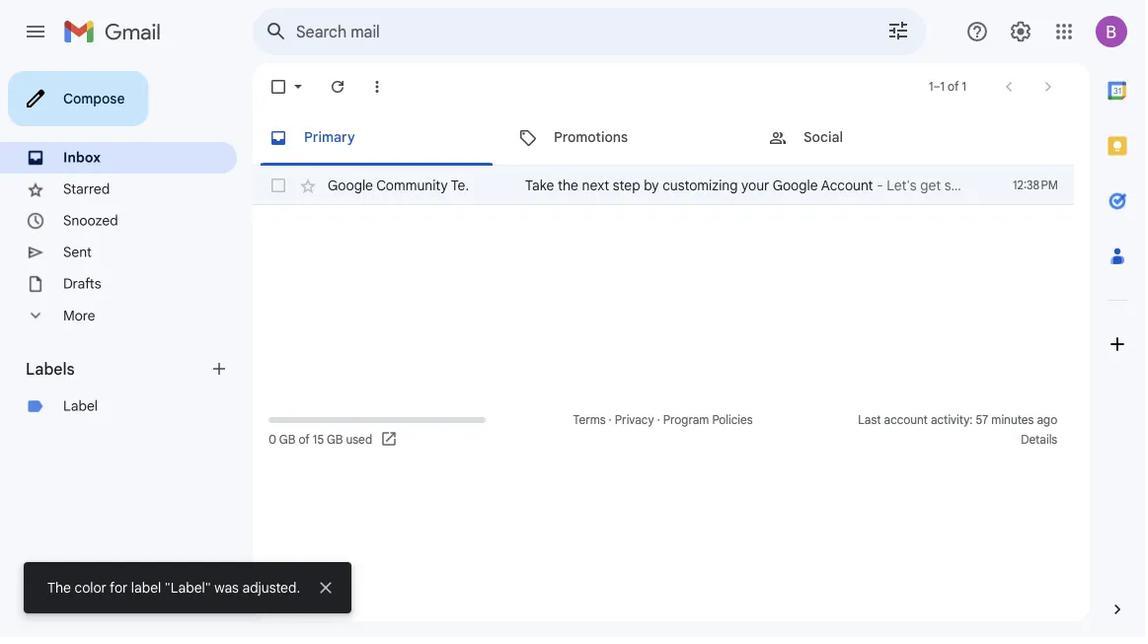 Task type: describe. For each thing, give the bounding box(es) containing it.
terms
[[573, 413, 606, 428]]

snoozed
[[63, 212, 118, 230]]

inbox
[[63, 149, 101, 166]]

12:38 pm
[[1013, 178, 1058, 193]]

terms link
[[573, 413, 606, 428]]

inbox link
[[63, 149, 101, 166]]

sent link
[[63, 244, 92, 261]]

program
[[663, 413, 709, 428]]

0 vertical spatial of
[[948, 79, 959, 94]]

details link
[[1021, 433, 1057, 448]]

row containing google community te.
[[253, 166, 1074, 205]]

social
[[804, 129, 843, 146]]

google community te.
[[328, 177, 469, 194]]

used
[[346, 433, 372, 448]]

tab list containing primary
[[253, 111, 1074, 166]]

labels navigation
[[0, 63, 253, 638]]

compose button
[[8, 71, 149, 126]]

label
[[63, 398, 98, 415]]

details
[[1021, 433, 1057, 448]]

last
[[858, 413, 881, 428]]

minutes
[[991, 413, 1034, 428]]

labels heading
[[26, 359, 209, 379]]

activity:
[[931, 413, 973, 428]]

ago
[[1037, 413, 1057, 428]]

2 · from the left
[[657, 413, 660, 428]]

1 – 1 of 1
[[929, 79, 966, 94]]

1 horizontal spatial tab list
[[1090, 63, 1145, 567]]

privacy
[[615, 413, 654, 428]]

promotions tab
[[502, 111, 751, 166]]

customizing
[[663, 177, 738, 194]]

label link
[[63, 398, 98, 415]]

1 1 from the left
[[929, 79, 933, 94]]

0 gb of 15 gb used
[[269, 433, 372, 448]]

the
[[558, 177, 578, 194]]

account
[[884, 413, 928, 428]]

take
[[525, 177, 554, 194]]

drafts
[[63, 275, 101, 293]]

take the next step by customizing your google account -
[[525, 177, 887, 194]]

the color for label "label" was adjusted. alert
[[24, 45, 1114, 614]]

social tab
[[752, 111, 1001, 166]]

support image
[[965, 20, 989, 43]]



Task type: vqa. For each thing, say whether or not it's contained in the screenshot.
'of' in "Footer"
yes



Task type: locate. For each thing, give the bounding box(es) containing it.
gb right 0
[[279, 433, 295, 448]]

tab list
[[1090, 63, 1145, 567], [253, 111, 1074, 166]]

0 horizontal spatial gb
[[279, 433, 295, 448]]

2 gb from the left
[[327, 433, 343, 448]]

row
[[253, 166, 1074, 205]]

2 google from the left
[[773, 177, 818, 194]]

None search field
[[253, 8, 926, 55]]

Search mail text field
[[296, 22, 831, 41]]

your
[[741, 177, 769, 194]]

1 horizontal spatial 1
[[940, 79, 945, 94]]

the
[[47, 579, 71, 597]]

57
[[976, 413, 988, 428]]

drafts link
[[63, 275, 101, 293]]

privacy link
[[615, 413, 654, 428]]

0 horizontal spatial tab list
[[253, 111, 1074, 166]]

for
[[110, 579, 128, 597]]

policies
[[712, 413, 753, 428]]

footer
[[253, 411, 1074, 450]]

of inside footer
[[299, 433, 310, 448]]

more
[[63, 307, 95, 325]]

of
[[948, 79, 959, 94], [299, 433, 310, 448]]

None checkbox
[[269, 77, 288, 97], [269, 176, 288, 195], [269, 77, 288, 97], [269, 176, 288, 195]]

search mail image
[[259, 14, 294, 49]]

gb
[[279, 433, 295, 448], [327, 433, 343, 448]]

primary tab
[[253, 111, 500, 166]]

1 horizontal spatial ·
[[657, 413, 660, 428]]

of right –
[[948, 79, 959, 94]]

1 horizontal spatial google
[[773, 177, 818, 194]]

advanced search options image
[[879, 11, 918, 50]]

compose
[[63, 90, 125, 107]]

settings image
[[1009, 20, 1033, 43]]

adjusted.
[[242, 579, 300, 597]]

of left 15
[[299, 433, 310, 448]]

0 horizontal spatial 1
[[929, 79, 933, 94]]

2 1 from the left
[[940, 79, 945, 94]]

color
[[75, 579, 106, 597]]

0 horizontal spatial ·
[[609, 413, 612, 428]]

gb right 15
[[327, 433, 343, 448]]

the color for label "label" was adjusted.
[[47, 579, 300, 597]]

te.
[[451, 177, 469, 194]]

next
[[582, 177, 609, 194]]

3 1 from the left
[[962, 79, 966, 94]]

snoozed link
[[63, 212, 118, 230]]

1 vertical spatial of
[[299, 433, 310, 448]]

google down "primary"
[[328, 177, 373, 194]]

starred link
[[63, 181, 110, 198]]

last account activity: 57 minutes ago details
[[858, 413, 1057, 448]]

program policies link
[[663, 413, 753, 428]]

main menu image
[[24, 20, 47, 43]]

starred
[[63, 181, 110, 198]]

1 google from the left
[[328, 177, 373, 194]]

1 horizontal spatial of
[[948, 79, 959, 94]]

· right 'privacy'
[[657, 413, 660, 428]]

google right your at right
[[773, 177, 818, 194]]

labels
[[26, 359, 75, 379]]

footer containing terms
[[253, 411, 1074, 450]]

follow link to manage storage image
[[380, 430, 400, 450]]

terms · privacy · program policies
[[573, 413, 753, 428]]

0 horizontal spatial of
[[299, 433, 310, 448]]

0 horizontal spatial google
[[328, 177, 373, 194]]

primary
[[304, 129, 355, 146]]

15
[[313, 433, 324, 448]]

account
[[821, 177, 873, 194]]

step
[[613, 177, 640, 194]]

gmail image
[[63, 12, 171, 51]]

1 gb from the left
[[279, 433, 295, 448]]

label
[[131, 579, 161, 597]]

"label"
[[165, 579, 211, 597]]

1
[[929, 79, 933, 94], [940, 79, 945, 94], [962, 79, 966, 94]]

main content containing primary
[[253, 111, 1074, 205]]

more image
[[367, 77, 387, 97]]

promotions
[[554, 129, 628, 146]]

google
[[328, 177, 373, 194], [773, 177, 818, 194]]

by
[[644, 177, 659, 194]]

more button
[[0, 300, 237, 332]]

refresh image
[[328, 77, 347, 97]]

1 horizontal spatial gb
[[327, 433, 343, 448]]

2 horizontal spatial 1
[[962, 79, 966, 94]]

1 · from the left
[[609, 413, 612, 428]]

main content
[[253, 111, 1074, 205]]

was
[[214, 579, 239, 597]]

-
[[877, 177, 883, 194]]

· right terms
[[609, 413, 612, 428]]

community
[[376, 177, 448, 194]]

sent
[[63, 244, 92, 261]]

·
[[609, 413, 612, 428], [657, 413, 660, 428]]

0
[[269, 433, 276, 448]]

–
[[933, 79, 940, 94]]



